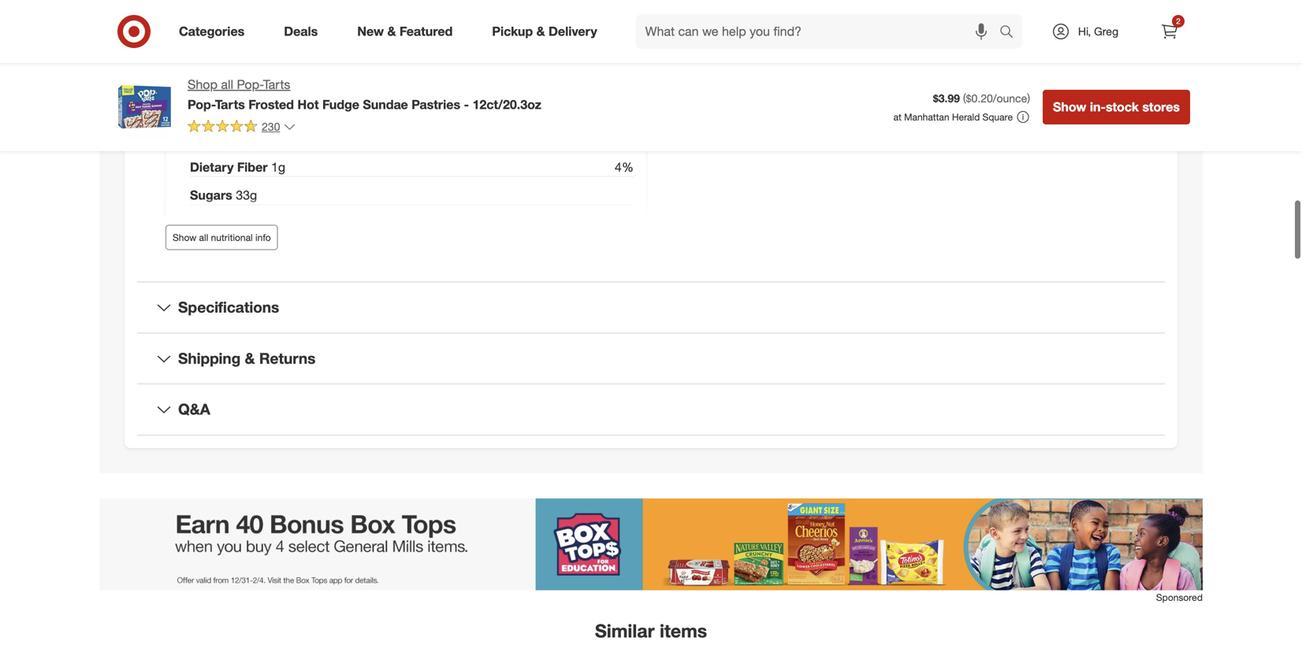 Task type: describe. For each thing, give the bounding box(es) containing it.
1 horizontal spatial g
[[278, 159, 285, 175]]

show for show all nutritional info
[[173, 232, 196, 244]]

cholesterol 0 mg
[[190, 75, 288, 90]]

herald
[[952, 111, 980, 123]]

and
[[765, 45, 787, 60]]

fudge
[[322, 97, 359, 112]]

sponsored
[[1156, 592, 1203, 604]]

deals link
[[271, 14, 338, 49]]

shop all pop-tarts pop-tarts frosted hot fudge sundae pastries - 12ct/20.3oz
[[188, 77, 542, 112]]

allergens & warnings: contains wheat and soy ingredients.
[[672, 21, 881, 60]]

image of pop-tarts frosted hot fudge sundae pastries - 12ct/20.3oz image
[[112, 76, 175, 139]]

polyunsaturated fat 3
[[190, 18, 320, 34]]

dietary
[[190, 159, 234, 175]]

similar
[[595, 620, 655, 643]]

fiber
[[237, 159, 268, 175]]

-
[[464, 97, 469, 112]]

stores
[[1143, 99, 1180, 115]]

mg for cholesterol 0 mg
[[270, 75, 288, 90]]

& for warnings:
[[731, 21, 740, 37]]

shipping
[[178, 350, 241, 368]]

12ct/20.3oz
[[473, 97, 542, 112]]

1
[[271, 159, 278, 175]]

q&a
[[178, 401, 210, 419]]

$0.20
[[966, 92, 993, 105]]

categories link
[[166, 14, 264, 49]]

sodium 430 mg
[[190, 103, 278, 118]]

all for shop
[[221, 77, 233, 92]]

& for delivery
[[537, 24, 545, 39]]

at manhattan herald square
[[894, 111, 1013, 123]]

items
[[660, 620, 707, 643]]

4%
[[615, 159, 634, 175]]

0
[[263, 75, 270, 90]]

230
[[262, 120, 280, 134]]

pickup
[[492, 24, 533, 39]]

1 vertical spatial g
[[250, 188, 257, 203]]

total
[[190, 131, 219, 147]]

nutritional
[[211, 232, 253, 244]]

square
[[983, 111, 1013, 123]]

wheat
[[725, 45, 762, 60]]

ingredients.
[[815, 45, 881, 60]]

dietary fiber 1 g
[[190, 159, 285, 175]]

new & featured link
[[344, 14, 472, 49]]

specifications button
[[137, 283, 1165, 333]]

soy
[[790, 45, 812, 60]]

1 vertical spatial pop-
[[188, 97, 215, 112]]

2
[[1176, 16, 1181, 26]]

fat
[[291, 18, 310, 34]]

search button
[[993, 14, 1030, 52]]

specifications
[[178, 299, 279, 317]]



Task type: locate. For each thing, give the bounding box(es) containing it.
show all nutritional info
[[173, 232, 271, 244]]

total carbohydrate
[[190, 131, 305, 147]]

hi, greg
[[1078, 24, 1119, 38]]

new & featured
[[357, 24, 453, 39]]

& right 'pickup'
[[537, 24, 545, 39]]

0 vertical spatial show
[[1053, 99, 1087, 115]]

tarts up frosted
[[263, 77, 290, 92]]

1 horizontal spatial show
[[1053, 99, 1087, 115]]

shipping & returns button
[[137, 334, 1165, 384]]

pop- up 430
[[237, 77, 263, 92]]

search
[[993, 25, 1030, 41]]

g right fiber
[[278, 159, 285, 175]]

pastries
[[412, 97, 460, 112]]

shop
[[188, 77, 218, 92]]

0 vertical spatial g
[[278, 159, 285, 175]]

What can we help you find? suggestions appear below search field
[[636, 14, 1004, 49]]

info
[[255, 232, 271, 244]]

pickup & delivery link
[[479, 14, 617, 49]]

similar items
[[595, 620, 707, 643]]

polyunsaturated
[[190, 18, 288, 34]]

deals
[[284, 24, 318, 39]]

mg up 230 at the left
[[260, 103, 278, 118]]

0 horizontal spatial tarts
[[215, 97, 245, 112]]

0 horizontal spatial pop-
[[188, 97, 215, 112]]

& for returns
[[245, 350, 255, 368]]

show left in-
[[1053, 99, 1087, 115]]

mg for sodium 430 mg
[[260, 103, 278, 118]]

g
[[278, 159, 285, 175], [250, 188, 257, 203]]

greg
[[1094, 24, 1119, 38]]

1 vertical spatial tarts
[[215, 97, 245, 112]]

$3.99
[[933, 92, 960, 105]]

show left nutritional
[[173, 232, 196, 244]]

pop- down shop
[[188, 97, 215, 112]]

)
[[1027, 92, 1030, 105]]

1 horizontal spatial tarts
[[263, 77, 290, 92]]

& up wheat
[[731, 21, 740, 37]]

0 vertical spatial mg
[[270, 75, 288, 90]]

categories
[[179, 24, 245, 39]]

0 horizontal spatial all
[[199, 232, 208, 244]]

shipping & returns
[[178, 350, 316, 368]]

new
[[357, 24, 384, 39]]

returns
[[259, 350, 316, 368]]

warnings:
[[744, 21, 803, 37]]

all for show
[[199, 232, 208, 244]]

carbohydrate
[[222, 131, 305, 147]]

similar items region
[[99, 499, 1203, 668]]

sugars
[[190, 188, 232, 203]]

& inside dropdown button
[[245, 350, 255, 368]]

/ounce
[[993, 92, 1027, 105]]

advertisement element
[[99, 499, 1203, 591]]

1 vertical spatial all
[[199, 232, 208, 244]]

frosted
[[248, 97, 294, 112]]

hi,
[[1078, 24, 1091, 38]]

1 horizontal spatial all
[[221, 77, 233, 92]]

0 vertical spatial all
[[221, 77, 233, 92]]

2 link
[[1153, 14, 1187, 49]]

show for show in-stock stores
[[1053, 99, 1087, 115]]

0 vertical spatial tarts
[[263, 77, 290, 92]]

230 link
[[188, 119, 296, 137]]

sugars 33 g
[[190, 188, 257, 203]]

cholesterol
[[190, 75, 259, 90]]

430
[[239, 103, 260, 118]]

at
[[894, 111, 902, 123]]

all inside shop all pop-tarts pop-tarts frosted hot fudge sundae pastries - 12ct/20.3oz
[[221, 77, 233, 92]]

contains
[[672, 45, 722, 60]]

& inside allergens & warnings: contains wheat and soy ingredients.
[[731, 21, 740, 37]]

0 horizontal spatial g
[[250, 188, 257, 203]]

pickup & delivery
[[492, 24, 597, 39]]

mg up frosted
[[270, 75, 288, 90]]

mg
[[270, 75, 288, 90], [260, 103, 278, 118]]

33
[[236, 188, 250, 203]]

g down fiber
[[250, 188, 257, 203]]

q&a button
[[137, 385, 1165, 435]]

stock
[[1106, 99, 1139, 115]]

manhattan
[[904, 111, 950, 123]]

& right new
[[387, 24, 396, 39]]

all inside button
[[199, 232, 208, 244]]

1 vertical spatial show
[[173, 232, 196, 244]]

& for featured
[[387, 24, 396, 39]]

in-
[[1090, 99, 1106, 115]]

sodium
[[190, 103, 236, 118]]

$3.99 ( $0.20 /ounce )
[[933, 92, 1030, 105]]

show
[[1053, 99, 1087, 115], [173, 232, 196, 244]]

delivery
[[549, 24, 597, 39]]

0 horizontal spatial show
[[173, 232, 196, 244]]

&
[[731, 21, 740, 37], [387, 24, 396, 39], [537, 24, 545, 39], [245, 350, 255, 368]]

all left nutritional
[[199, 232, 208, 244]]

1 horizontal spatial pop-
[[237, 77, 263, 92]]

all
[[221, 77, 233, 92], [199, 232, 208, 244]]

show in-stock stores
[[1053, 99, 1180, 115]]

0 vertical spatial pop-
[[237, 77, 263, 92]]

(
[[963, 92, 966, 105]]

allergens
[[672, 21, 728, 37]]

tarts
[[263, 77, 290, 92], [215, 97, 245, 112]]

show in-stock stores button
[[1043, 90, 1190, 125]]

sundae
[[363, 97, 408, 112]]

pop-
[[237, 77, 263, 92], [188, 97, 215, 112]]

show all nutritional info button
[[166, 225, 278, 250]]

& left returns
[[245, 350, 255, 368]]

all right shop
[[221, 77, 233, 92]]

1 vertical spatial mg
[[260, 103, 278, 118]]

featured
[[400, 24, 453, 39]]

hot
[[298, 97, 319, 112]]

tarts down cholesterol
[[215, 97, 245, 112]]

3
[[313, 18, 320, 34]]



Task type: vqa. For each thing, say whether or not it's contained in the screenshot.
'Drive'
no



